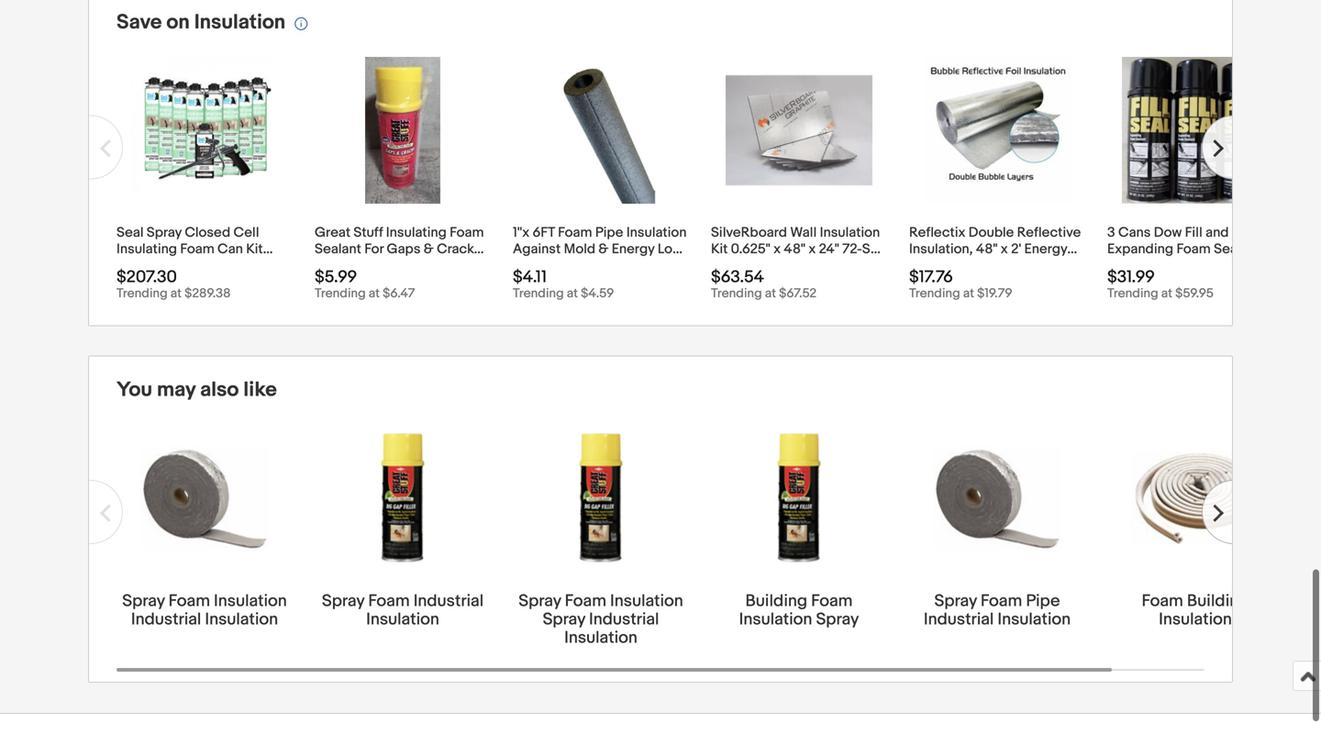 Task type: locate. For each thing, give the bounding box(es) containing it.
$59.95
[[1176, 286, 1214, 301]]

2 horizontal spatial x
[[1001, 241, 1009, 257]]

foam inside spray foam industrial insulation
[[368, 591, 410, 611]]

energy right 2'
[[1025, 241, 1068, 257]]

iron
[[621, 257, 645, 274]]

save on insulation
[[117, 10, 286, 35]]

1 sealant from the left
[[315, 241, 362, 257]]

48" left "24""
[[784, 241, 806, 257]]

4 trending from the left
[[711, 286, 762, 301]]

1 at from the left
[[170, 286, 182, 301]]

48" left 2'
[[976, 241, 998, 257]]

& for $4.11
[[599, 241, 609, 257]]

foam building insulation link
[[1108, 591, 1284, 630]]

trending inside $207.30 trending at $289.38
[[117, 286, 168, 301]]

dow
[[1154, 224, 1183, 241]]

spray inside the spray foam insulation industrial insulation
[[122, 591, 165, 611]]

1 horizontal spatial building
[[1188, 591, 1250, 611]]

1 horizontal spatial pipe
[[1026, 591, 1061, 611]]

48"
[[784, 241, 806, 257], [976, 241, 998, 257]]

spray inside spray foam pipe industrial insulation
[[935, 591, 977, 611]]

2 energy from the left
[[1025, 241, 1068, 257]]

x right (9-
[[774, 241, 781, 257]]

reflectix double reflective insulation, 48" x 2' energy star r8-r21 $17.76 trending at $19.79
[[910, 224, 1082, 301]]

1 horizontal spatial 3
[[1108, 224, 1116, 241]]

reflective
[[1018, 224, 1082, 241]]

1 building from the left
[[746, 591, 808, 611]]

at inside "silverboard wall insulation kit 0.625" x 48" x 24" 72-sq- ft r-3 (9-sheets/kit) $63.54 trending at $67.52"
[[765, 286, 777, 301]]

1 vertical spatial 3
[[740, 257, 748, 274]]

&
[[424, 241, 434, 257], [599, 241, 609, 257]]

1''x 6ft foam pipe insulation against mold & energy loss for copper/pvc-iron new link
[[513, 224, 689, 274]]

1 horizontal spatial x
[[809, 241, 816, 257]]

r8-
[[937, 257, 960, 274]]

3 left the cans
[[1108, 224, 1116, 241]]

building foam insulation spray
[[740, 591, 859, 630]]

x left "24""
[[809, 241, 816, 257]]

1 energy from the left
[[612, 241, 655, 257]]

you
[[117, 378, 152, 402]]

1''x 6ft foam pipe insulation against mold & energy loss for copper/pvc-iron new image
[[528, 57, 675, 204]]

4 at from the left
[[765, 286, 777, 301]]

industrial
[[414, 591, 484, 611], [131, 609, 201, 630], [589, 609, 659, 630], [924, 609, 994, 630]]

2 & from the left
[[599, 241, 609, 257]]

stuff
[[354, 224, 383, 241]]

2022
[[439, 257, 470, 274]]

0 vertical spatial pipe
[[596, 224, 624, 241]]

energy
[[612, 241, 655, 257], [1025, 241, 1068, 257]]

x inside the reflectix double reflective insulation, 48" x 2' energy star r8-r21 $17.76 trending at $19.79
[[1001, 241, 1009, 257]]

3 cans dow fill and seal expanding foam sealant insulation 12oz image
[[1123, 57, 1269, 204]]

foam
[[450, 224, 484, 241], [558, 224, 592, 241], [1177, 241, 1211, 257], [169, 591, 210, 611], [368, 591, 410, 611], [565, 591, 607, 611], [812, 591, 853, 611], [981, 591, 1023, 611], [1142, 591, 1184, 611]]

gaps
[[387, 241, 421, 257]]

spray inside spray foam industrial insulation
[[322, 591, 365, 611]]

3 trending from the left
[[513, 286, 564, 301]]

foam building insulation image
[[1132, 451, 1260, 545]]

& inside 1''x 6ft foam pipe insulation against mold & energy loss for copper/pvc-iron new $4.11 trending at $4.59
[[599, 241, 609, 257]]

spray foam industrial insulation
[[322, 591, 484, 630]]

spray foam pipe industrial insulation
[[924, 591, 1071, 630]]

1 vertical spatial pipe
[[1026, 591, 1061, 611]]

1 trending from the left
[[117, 286, 168, 301]]

cans
[[1119, 224, 1151, 241]]

5 trending from the left
[[910, 286, 961, 301]]

at left $19.79
[[964, 286, 975, 301]]

& inside great stuff insulating foam sealant for gaps & cracks 12 oz. best by aug 2022 $5.99 trending at $6.47
[[424, 241, 434, 257]]

6ft
[[533, 224, 555, 241]]

$207.30
[[117, 267, 177, 287]]

2 at from the left
[[369, 286, 380, 301]]

12oz
[[1171, 257, 1198, 274]]

copper/pvc-
[[533, 257, 621, 274]]

spray for spray foam industrial insulation
[[322, 591, 365, 611]]

great stuff insulating foam sealant for gaps & cracks 12 oz. best by aug 2022 image
[[365, 57, 441, 204]]

1 48" from the left
[[784, 241, 806, 257]]

pipe
[[596, 224, 624, 241], [1026, 591, 1061, 611]]

at left the $6.47
[[369, 286, 380, 301]]

seal spray closed cell insulating foam can kit w/gun applicator&cleaner (200 bf) image
[[131, 57, 278, 204]]

at left $4.59
[[567, 286, 578, 301]]

insulation,
[[910, 241, 973, 257]]

3 inside "silverboard wall insulation kit 0.625" x 48" x 24" 72-sq- ft r-3 (9-sheets/kit) $63.54 trending at $67.52"
[[740, 257, 748, 274]]

3 x from the left
[[1001, 241, 1009, 257]]

sealant up $5.99
[[315, 241, 362, 257]]

2 building from the left
[[1188, 591, 1250, 611]]

spray foam insulation industrial insulation link
[[117, 591, 293, 630]]

trending down oz.
[[315, 286, 366, 301]]

3 cans dow fill and seal expanding foam sealant insulation 12oz link
[[1108, 224, 1284, 274]]

sealant
[[315, 241, 362, 257], [1214, 241, 1261, 257]]

0 horizontal spatial x
[[774, 241, 781, 257]]

3 left (9-
[[740, 257, 748, 274]]

trending inside 3 cans dow fill and seal expanding foam sealant insulation 12oz $31.99 trending at $59.95
[[1108, 286, 1159, 301]]

1 x from the left
[[774, 241, 781, 257]]

$19.79
[[978, 286, 1013, 301]]

1 horizontal spatial energy
[[1025, 241, 1068, 257]]

trending down r8-
[[910, 286, 961, 301]]

foam inside building foam insulation spray
[[812, 591, 853, 611]]

(9-
[[751, 257, 768, 274]]

insulation
[[194, 10, 286, 35], [627, 224, 687, 241], [820, 224, 880, 241], [1108, 257, 1168, 274], [214, 591, 287, 611], [610, 591, 684, 611], [205, 609, 278, 630], [366, 609, 440, 630], [740, 609, 813, 630], [998, 609, 1071, 630], [1159, 609, 1233, 630], [565, 628, 638, 648]]

foam inside spray foam insulation spray industrial insulation
[[565, 591, 607, 611]]

3
[[1108, 224, 1116, 241], [740, 257, 748, 274]]

at inside the reflectix double reflective insulation, 48" x 2' energy star r8-r21 $17.76 trending at $19.79
[[964, 286, 975, 301]]

cracks
[[437, 241, 481, 257]]

6 trending from the left
[[1108, 286, 1159, 301]]

spray for spray foam insulation industrial insulation
[[122, 591, 165, 611]]

spray
[[122, 591, 165, 611], [322, 591, 365, 611], [519, 591, 561, 611], [935, 591, 977, 611], [543, 609, 586, 630], [816, 609, 859, 630]]

sq-
[[863, 241, 885, 257]]

energy inside the reflectix double reflective insulation, 48" x 2' energy star r8-r21 $17.76 trending at $19.79
[[1025, 241, 1068, 257]]

sealant right fill
[[1214, 241, 1261, 257]]

new
[[648, 257, 678, 274]]

foam inside 1''x 6ft foam pipe insulation against mold & energy loss for copper/pvc-iron new $4.11 trending at $4.59
[[558, 224, 592, 241]]

r-
[[726, 257, 740, 274]]

insulation inside spray foam industrial insulation
[[366, 609, 440, 630]]

24"
[[819, 241, 840, 257]]

at left $289.38
[[170, 286, 182, 301]]

great stuff insulating foam sealant for gaps & cracks 12 oz. best by aug 2022 $5.99 trending at $6.47
[[315, 224, 484, 301]]

may
[[157, 378, 196, 402]]

silverboard wall insulation kit 0.625" x 48" x 24" 72-sq- ft r-3 (9-sheets/kit) link
[[711, 224, 888, 274]]

oz.
[[330, 257, 349, 274]]

3 at from the left
[[567, 286, 578, 301]]

0 vertical spatial 3
[[1108, 224, 1116, 241]]

building foam insulation spray image
[[735, 434, 864, 562]]

spray foam industrial insulation link
[[315, 591, 491, 630]]

best
[[352, 257, 383, 274]]

foam inside foam building insulation
[[1142, 591, 1184, 611]]

double
[[969, 224, 1015, 241]]

2 trending from the left
[[315, 286, 366, 301]]

building
[[746, 591, 808, 611], [1188, 591, 1250, 611]]

0 horizontal spatial 3
[[740, 257, 748, 274]]

for
[[365, 241, 384, 257]]

at left $59.95
[[1162, 286, 1173, 301]]

sheets/kit)
[[768, 257, 839, 274]]

0 horizontal spatial 48"
[[784, 241, 806, 257]]

against
[[513, 241, 561, 257]]

at inside 1''x 6ft foam pipe insulation against mold & energy loss for copper/pvc-iron new $4.11 trending at $4.59
[[567, 286, 578, 301]]

building inside building foam insulation spray
[[746, 591, 808, 611]]

2 sealant from the left
[[1214, 241, 1261, 257]]

0 horizontal spatial energy
[[612, 241, 655, 257]]

1 horizontal spatial &
[[599, 241, 609, 257]]

trending down expanding
[[1108, 286, 1159, 301]]

energy left loss
[[612, 241, 655, 257]]

trending
[[117, 286, 168, 301], [315, 286, 366, 301], [513, 286, 564, 301], [711, 286, 762, 301], [910, 286, 961, 301], [1108, 286, 1159, 301]]

0 horizontal spatial pipe
[[596, 224, 624, 241]]

building inside foam building insulation
[[1188, 591, 1250, 611]]

0 horizontal spatial sealant
[[315, 241, 362, 257]]

spray foam insulation spray industrial insulation
[[519, 591, 684, 648]]

3 inside 3 cans dow fill and seal expanding foam sealant insulation 12oz $31.99 trending at $59.95
[[1108, 224, 1116, 241]]

at left $67.52
[[765, 286, 777, 301]]

2'
[[1012, 241, 1022, 257]]

x left 2'
[[1001, 241, 1009, 257]]

trending down r-
[[711, 286, 762, 301]]

& for 2022
[[424, 241, 434, 257]]

industrial inside spray foam industrial insulation
[[414, 591, 484, 611]]

at
[[170, 286, 182, 301], [369, 286, 380, 301], [567, 286, 578, 301], [765, 286, 777, 301], [964, 286, 975, 301], [1162, 286, 1173, 301]]

spray for spray foam pipe industrial insulation
[[935, 591, 977, 611]]

1''x 6ft foam pipe insulation against mold & energy loss for copper/pvc-iron new $4.11 trending at $4.59
[[513, 224, 687, 301]]

like
[[244, 378, 277, 402]]

also
[[200, 378, 239, 402]]

5 at from the left
[[964, 286, 975, 301]]

for
[[513, 257, 530, 274]]

$4.11
[[513, 267, 547, 287]]

1 horizontal spatial 48"
[[976, 241, 998, 257]]

trending down for
[[513, 286, 564, 301]]

0 horizontal spatial building
[[746, 591, 808, 611]]

& right "mold"
[[599, 241, 609, 257]]

fill
[[1186, 224, 1203, 241]]

1 horizontal spatial sealant
[[1214, 241, 1261, 257]]

6 at from the left
[[1162, 286, 1173, 301]]

aug
[[406, 257, 435, 274]]

0 horizontal spatial &
[[424, 241, 434, 257]]

$31.99
[[1108, 267, 1155, 287]]

trending inside "silverboard wall insulation kit 0.625" x 48" x 24" 72-sq- ft r-3 (9-sheets/kit) $63.54 trending at $67.52"
[[711, 286, 762, 301]]

trending left $289.38
[[117, 286, 168, 301]]

1 & from the left
[[424, 241, 434, 257]]

2 48" from the left
[[976, 241, 998, 257]]

x
[[774, 241, 781, 257], [809, 241, 816, 257], [1001, 241, 1009, 257]]

& right gaps
[[424, 241, 434, 257]]



Task type: describe. For each thing, give the bounding box(es) containing it.
insulation inside 3 cans dow fill and seal expanding foam sealant insulation 12oz $31.99 trending at $59.95
[[1108, 257, 1168, 274]]

3 cans dow fill and seal expanding foam sealant insulation 12oz $31.99 trending at $59.95
[[1108, 224, 1261, 301]]

foam inside the spray foam insulation industrial insulation
[[169, 591, 210, 611]]

insulating
[[386, 224, 447, 241]]

foam inside spray foam pipe industrial insulation
[[981, 591, 1023, 611]]

$17.76
[[910, 267, 954, 287]]

1''x
[[513, 224, 530, 241]]

insulation inside building foam insulation spray
[[740, 609, 813, 630]]

spray foam insulation industrial insulation
[[122, 591, 287, 630]]

$207.30 trending at $289.38
[[117, 267, 231, 301]]

by
[[386, 257, 403, 274]]

silverboard
[[711, 224, 788, 241]]

spray foam insulation industrial insulation image
[[140, 446, 269, 550]]

at inside great stuff insulating foam sealant for gaps & cracks 12 oz. best by aug 2022 $5.99 trending at $6.47
[[369, 286, 380, 301]]

building foam insulation spray link
[[711, 591, 888, 630]]

on
[[167, 10, 190, 35]]

trending inside 1''x 6ft foam pipe insulation against mold & energy loss for copper/pvc-iron new $4.11 trending at $4.59
[[513, 286, 564, 301]]

kit
[[711, 241, 728, 257]]

energy inside 1''x 6ft foam pipe insulation against mold & energy loss for copper/pvc-iron new $4.11 trending at $4.59
[[612, 241, 655, 257]]

r21
[[960, 257, 981, 274]]

silverboard wall insulation kit 0.625" x 48" x 24" 72-sq-ft r-3 (9-sheets/kit) image
[[726, 57, 873, 204]]

sealant inside 3 cans dow fill and seal expanding foam sealant insulation 12oz $31.99 trending at $59.95
[[1214, 241, 1261, 257]]

and
[[1206, 224, 1230, 241]]

spray foam pipe industrial insulation image
[[934, 446, 1062, 550]]

$289.38
[[185, 286, 231, 301]]

trending inside the reflectix double reflective insulation, 48" x 2' energy star r8-r21 $17.76 trending at $19.79
[[910, 286, 961, 301]]

at inside $207.30 trending at $289.38
[[170, 286, 182, 301]]

expanding
[[1108, 241, 1174, 257]]

foam building insulation
[[1142, 591, 1250, 630]]

star
[[910, 257, 934, 274]]

12
[[315, 257, 327, 274]]

$6.47
[[383, 286, 415, 301]]

pipe inside 1''x 6ft foam pipe insulation against mold & energy loss for copper/pvc-iron new $4.11 trending at $4.59
[[596, 224, 624, 241]]

x for $63.54
[[774, 241, 781, 257]]

spray foam pipe industrial insulation link
[[910, 591, 1086, 630]]

reflectix double reflective insulation, 48" x 2' energy star r8-r21 image
[[924, 57, 1071, 204]]

trending inside great stuff insulating foam sealant for gaps & cracks 12 oz. best by aug 2022 $5.99 trending at $6.47
[[315, 286, 366, 301]]

foam inside 3 cans dow fill and seal expanding foam sealant insulation 12oz $31.99 trending at $59.95
[[1177, 241, 1211, 257]]

spray foam industrial insulation image
[[339, 434, 467, 562]]

$4.59
[[581, 286, 614, 301]]

seal
[[1233, 224, 1260, 241]]

wall
[[791, 224, 817, 241]]

spray foam insulation spray industrial insulation link
[[513, 591, 689, 648]]

at inside 3 cans dow fill and seal expanding foam sealant insulation 12oz $31.99 trending at $59.95
[[1162, 286, 1173, 301]]

spray for spray foam insulation spray industrial insulation
[[519, 591, 561, 611]]

$5.99
[[315, 267, 357, 287]]

insulation inside spray foam pipe industrial insulation
[[998, 609, 1071, 630]]

$67.52
[[779, 286, 817, 301]]

0.625"
[[731, 241, 771, 257]]

sealant inside great stuff insulating foam sealant for gaps & cracks 12 oz. best by aug 2022 $5.99 trending at $6.47
[[315, 241, 362, 257]]

ft
[[711, 257, 723, 274]]

72-
[[843, 241, 863, 257]]

mold
[[564, 241, 596, 257]]

insulation inside "silverboard wall insulation kit 0.625" x 48" x 24" 72-sq- ft r-3 (9-sheets/kit) $63.54 trending at $67.52"
[[820, 224, 880, 241]]

silverboard wall insulation kit 0.625" x 48" x 24" 72-sq- ft r-3 (9-sheets/kit) $63.54 trending at $67.52
[[711, 224, 885, 301]]

48" inside the reflectix double reflective insulation, 48" x 2' energy star r8-r21 $17.76 trending at $19.79
[[976, 241, 998, 257]]

x for $17.76
[[1001, 241, 1009, 257]]

2 x from the left
[[809, 241, 816, 257]]

reflectix
[[910, 224, 966, 241]]

industrial inside spray foam pipe industrial insulation
[[924, 609, 994, 630]]

pipe inside spray foam pipe industrial insulation
[[1026, 591, 1061, 611]]

spray foam insulation spray industrial insulation image
[[537, 434, 665, 562]]

loss
[[658, 241, 687, 257]]

insulation inside 1''x 6ft foam pipe insulation against mold & energy loss for copper/pvc-iron new $4.11 trending at $4.59
[[627, 224, 687, 241]]

great
[[315, 224, 351, 241]]

reflectix double reflective insulation, 48" x 2' energy star r8-r21 link
[[910, 224, 1086, 274]]

spray inside building foam insulation spray
[[816, 609, 859, 630]]

industrial inside spray foam insulation spray industrial insulation
[[589, 609, 659, 630]]

save
[[117, 10, 162, 35]]

great stuff insulating foam sealant for gaps & cracks 12 oz. best by aug 2022 link
[[315, 224, 491, 274]]

insulation inside foam building insulation
[[1159, 609, 1233, 630]]

industrial inside the spray foam insulation industrial insulation
[[131, 609, 201, 630]]

48" inside "silverboard wall insulation kit 0.625" x 48" x 24" 72-sq- ft r-3 (9-sheets/kit) $63.54 trending at $67.52"
[[784, 241, 806, 257]]

$63.54
[[711, 267, 765, 287]]

you may also like
[[117, 378, 277, 402]]

foam inside great stuff insulating foam sealant for gaps & cracks 12 oz. best by aug 2022 $5.99 trending at $6.47
[[450, 224, 484, 241]]



Task type: vqa. For each thing, say whether or not it's contained in the screenshot.
best
yes



